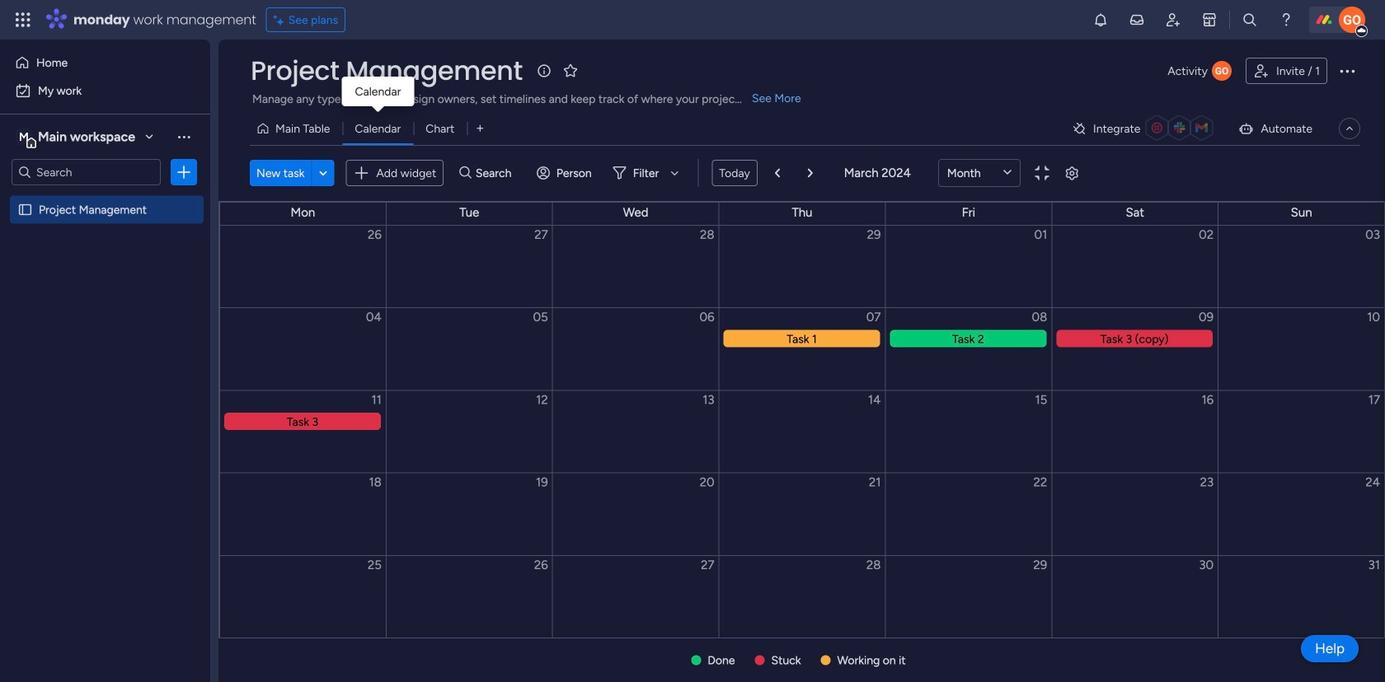 Task type: vqa. For each thing, say whether or not it's contained in the screenshot.
Board activity image
yes



Task type: describe. For each thing, give the bounding box(es) containing it.
select product image
[[15, 12, 31, 28]]

see plans image
[[274, 11, 288, 29]]

invite members image
[[1165, 12, 1182, 28]]

0 vertical spatial option
[[10, 49, 200, 76]]

Search field
[[472, 162, 521, 185]]

search everything image
[[1242, 12, 1258, 28]]

monday marketplace image
[[1201, 12, 1218, 28]]

board activity image
[[1212, 61, 1232, 81]]

Search in workspace field
[[35, 163, 138, 182]]

2 list arrow image from the left
[[808, 168, 813, 178]]

workspace options image
[[176, 128, 192, 145]]

notifications image
[[1093, 12, 1109, 28]]

add to favorites image
[[562, 62, 579, 79]]

angle down image
[[319, 167, 327, 179]]

help image
[[1278, 12, 1295, 28]]

add view image
[[477, 123, 484, 135]]

options image
[[1338, 61, 1357, 81]]

arrow down image
[[665, 163, 685, 183]]

collapse board header image
[[1343, 122, 1356, 135]]



Task type: locate. For each thing, give the bounding box(es) containing it.
2 vertical spatial option
[[0, 195, 210, 198]]

gary orlando image
[[1339, 7, 1366, 33]]

public board image
[[17, 202, 33, 218]]

list box
[[0, 193, 210, 447]]

None field
[[247, 54, 527, 88]]

1 horizontal spatial list arrow image
[[808, 168, 813, 178]]

1 vertical spatial option
[[10, 78, 200, 104]]

update feed image
[[1129, 12, 1145, 28]]

v2 search image
[[459, 164, 472, 182]]

options image
[[176, 164, 192, 181]]

show board description image
[[534, 63, 554, 79]]

workspace image
[[16, 128, 32, 146]]

0 horizontal spatial list arrow image
[[775, 168, 780, 178]]

option
[[10, 49, 200, 76], [10, 78, 200, 104], [0, 195, 210, 198]]

1 list arrow image from the left
[[775, 168, 780, 178]]

workspace selection element
[[16, 127, 138, 148]]

list arrow image
[[775, 168, 780, 178], [808, 168, 813, 178]]



